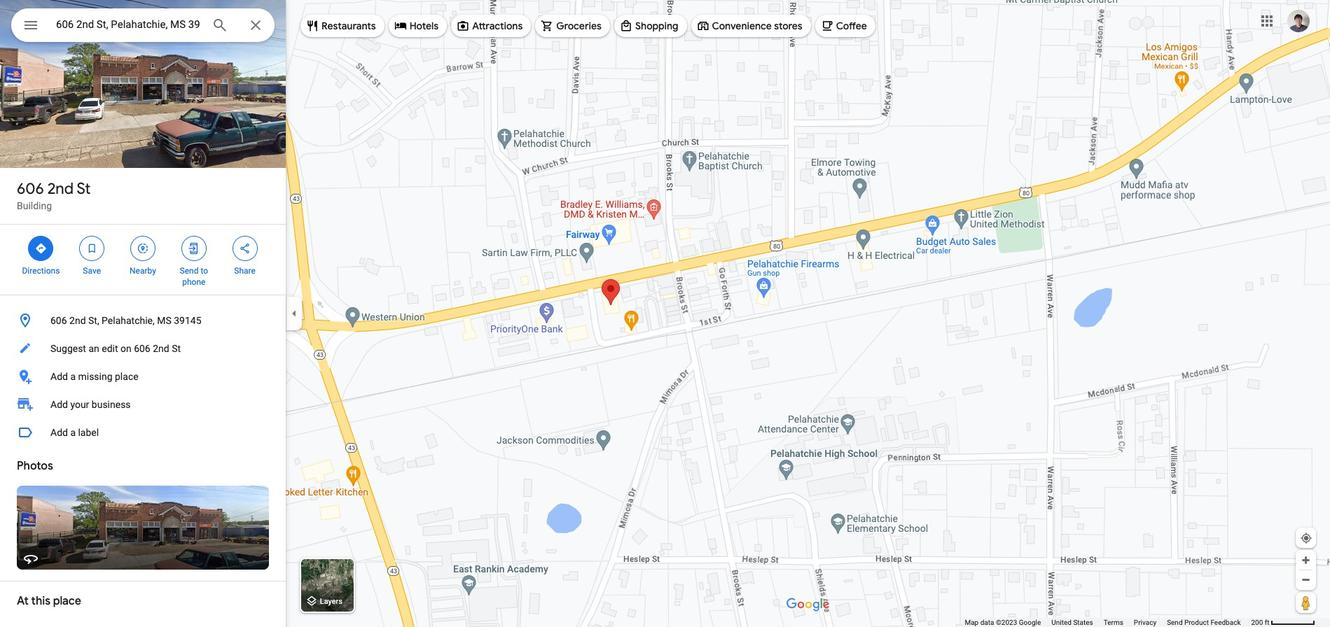 Task type: locate. For each thing, give the bounding box(es) containing it.
united states
[[1052, 619, 1093, 627]]

 button
[[11, 8, 50, 45]]

restaurants button
[[301, 9, 384, 43]]

606 2nd st main content
[[0, 0, 286, 628]]

phone
[[182, 277, 206, 287]]

1 vertical spatial 606
[[50, 315, 67, 326]]

2 vertical spatial add
[[50, 427, 68, 438]]


[[22, 15, 39, 35]]

2 horizontal spatial 606
[[134, 343, 150, 354]]

send to phone
[[180, 266, 208, 287]]

on
[[120, 343, 131, 354]]

0 horizontal spatial send
[[180, 266, 199, 276]]

a left missing
[[70, 371, 76, 382]]

39145
[[174, 315, 201, 326]]

606 inside button
[[50, 315, 67, 326]]

coffee button
[[815, 9, 876, 43]]

st
[[77, 179, 91, 199], [172, 343, 181, 354]]

0 horizontal spatial 606
[[17, 179, 44, 199]]

1 vertical spatial send
[[1167, 619, 1183, 627]]

send inside "send to phone"
[[180, 266, 199, 276]]

0 vertical spatial 606
[[17, 179, 44, 199]]

606 up suggest at the left bottom of the page
[[50, 315, 67, 326]]

2 vertical spatial 606
[[134, 343, 150, 354]]

suggest
[[50, 343, 86, 354]]

0 vertical spatial add
[[50, 371, 68, 382]]

2nd
[[47, 179, 74, 199], [69, 315, 86, 326], [153, 343, 169, 354]]

none field inside 606 2nd st, pelahatchie, ms 39145 field
[[56, 16, 200, 33]]

convenience stores button
[[691, 9, 811, 43]]

place down on
[[115, 371, 138, 382]]

business
[[92, 399, 131, 410]]

actions for 606 2nd st region
[[0, 225, 286, 295]]


[[188, 241, 200, 256]]

place
[[115, 371, 138, 382], [53, 595, 81, 609]]

send product feedback button
[[1167, 619, 1241, 628]]

1 add from the top
[[50, 371, 68, 382]]

add left your
[[50, 399, 68, 410]]

2 add from the top
[[50, 399, 68, 410]]


[[86, 241, 98, 256]]

convenience stores
[[712, 20, 802, 32]]

606 for st,
[[50, 315, 67, 326]]

place right this
[[53, 595, 81, 609]]

add a label
[[50, 427, 99, 438]]

this
[[31, 595, 50, 609]]

2nd inside button
[[69, 315, 86, 326]]

united
[[1052, 619, 1072, 627]]

add for add a label
[[50, 427, 68, 438]]

united states button
[[1052, 619, 1093, 628]]

2nd left st,
[[69, 315, 86, 326]]

0 horizontal spatial st
[[77, 179, 91, 199]]

0 vertical spatial 2nd
[[47, 179, 74, 199]]

1 vertical spatial a
[[70, 427, 76, 438]]

0 vertical spatial st
[[77, 179, 91, 199]]

 search field
[[11, 8, 275, 45]]

map
[[965, 619, 979, 627]]


[[239, 241, 251, 256]]

0 vertical spatial send
[[180, 266, 199, 276]]

a
[[70, 371, 76, 382], [70, 427, 76, 438]]

1 a from the top
[[70, 371, 76, 382]]

200 ft button
[[1251, 619, 1315, 627]]

add
[[50, 371, 68, 382], [50, 399, 68, 410], [50, 427, 68, 438]]

send inside 'button'
[[1167, 619, 1183, 627]]


[[137, 241, 149, 256]]

None field
[[56, 16, 200, 33]]

1 horizontal spatial place
[[115, 371, 138, 382]]

a left label
[[70, 427, 76, 438]]

2nd up building
[[47, 179, 74, 199]]

send
[[180, 266, 199, 276], [1167, 619, 1183, 627]]

606 inside 606 2nd st building
[[17, 179, 44, 199]]

footer
[[965, 619, 1251, 628]]

0 vertical spatial place
[[115, 371, 138, 382]]

at this place
[[17, 595, 81, 609]]

2 vertical spatial 2nd
[[153, 343, 169, 354]]

shopping button
[[614, 9, 687, 43]]

send left product
[[1167, 619, 1183, 627]]

google account: nolan park  
(nolan.park@adept.ai) image
[[1287, 10, 1310, 32]]

1 vertical spatial add
[[50, 399, 68, 410]]

add a label button
[[0, 419, 286, 447]]

606
[[17, 179, 44, 199], [50, 315, 67, 326], [134, 343, 150, 354]]

suggest an edit on 606 2nd st
[[50, 343, 181, 354]]

st inside 606 2nd st building
[[77, 179, 91, 199]]

606 for st
[[17, 179, 44, 199]]

2nd for st
[[47, 179, 74, 199]]

shopping
[[635, 20, 678, 32]]

directions
[[22, 266, 60, 276]]

200
[[1251, 619, 1263, 627]]

zoom out image
[[1301, 575, 1311, 586]]

privacy
[[1134, 619, 1157, 627]]

1 vertical spatial place
[[53, 595, 81, 609]]

0 vertical spatial a
[[70, 371, 76, 382]]

0 horizontal spatial place
[[53, 595, 81, 609]]

groceries button
[[535, 9, 610, 43]]

groceries
[[556, 20, 602, 32]]

edit
[[102, 343, 118, 354]]

add down suggest at the left bottom of the page
[[50, 371, 68, 382]]

3 add from the top
[[50, 427, 68, 438]]

st up  on the top left of page
[[77, 179, 91, 199]]

st down 39145
[[172, 343, 181, 354]]

606 up building
[[17, 179, 44, 199]]

2 a from the top
[[70, 427, 76, 438]]

share
[[234, 266, 256, 276]]

footer containing map data ©2023 google
[[965, 619, 1251, 628]]

collapse side panel image
[[286, 306, 302, 322]]

606 right on
[[134, 343, 150, 354]]

2nd down "ms"
[[153, 343, 169, 354]]

1 horizontal spatial send
[[1167, 619, 1183, 627]]

layers
[[320, 598, 342, 607]]

your
[[70, 399, 89, 410]]

google maps element
[[0, 0, 1330, 628]]

data
[[980, 619, 994, 627]]

restaurants
[[322, 20, 376, 32]]

1 vertical spatial 2nd
[[69, 315, 86, 326]]

1 horizontal spatial 606
[[50, 315, 67, 326]]

add a missing place button
[[0, 363, 286, 391]]

google
[[1019, 619, 1041, 627]]

send product feedback
[[1167, 619, 1241, 627]]

1 vertical spatial st
[[172, 343, 181, 354]]

2nd inside 606 2nd st building
[[47, 179, 74, 199]]

add left label
[[50, 427, 68, 438]]

send up phone
[[180, 266, 199, 276]]

1 horizontal spatial st
[[172, 343, 181, 354]]

st inside button
[[172, 343, 181, 354]]



Task type: describe. For each thing, give the bounding box(es) containing it.
nearby
[[130, 266, 156, 276]]

add your business link
[[0, 391, 286, 419]]

show your location image
[[1300, 532, 1313, 545]]

st,
[[88, 315, 99, 326]]

footer inside google maps element
[[965, 619, 1251, 628]]

send for send product feedback
[[1167, 619, 1183, 627]]

pelahatchie,
[[102, 315, 155, 326]]

606 2nd St, Pelahatchie, MS 39145 field
[[11, 8, 275, 42]]

606 2nd st, pelahatchie, ms 39145 button
[[0, 307, 286, 335]]

terms button
[[1104, 619, 1123, 628]]

attractions button
[[451, 9, 531, 43]]

product
[[1184, 619, 1209, 627]]

200 ft
[[1251, 619, 1270, 627]]

add for add a missing place
[[50, 371, 68, 382]]

2nd for st,
[[69, 315, 86, 326]]

at
[[17, 595, 29, 609]]

photos
[[17, 460, 53, 474]]

states
[[1073, 619, 1093, 627]]

suggest an edit on 606 2nd st button
[[0, 335, 286, 363]]

building
[[17, 200, 52, 212]]

add a missing place
[[50, 371, 138, 382]]

map data ©2023 google
[[965, 619, 1041, 627]]

missing
[[78, 371, 112, 382]]

attractions
[[472, 20, 523, 32]]

privacy button
[[1134, 619, 1157, 628]]

send for send to phone
[[180, 266, 199, 276]]

2nd inside button
[[153, 343, 169, 354]]

show street view coverage image
[[1296, 593, 1316, 614]]

606 2nd st, pelahatchie, ms 39145
[[50, 315, 201, 326]]

606 2nd st building
[[17, 179, 91, 212]]

terms
[[1104, 619, 1123, 627]]

606 inside button
[[134, 343, 150, 354]]

©2023
[[996, 619, 1017, 627]]

label
[[78, 427, 99, 438]]

ms
[[157, 315, 171, 326]]

place inside button
[[115, 371, 138, 382]]

feedback
[[1211, 619, 1241, 627]]

a for label
[[70, 427, 76, 438]]

add for add your business
[[50, 399, 68, 410]]


[[35, 241, 47, 256]]

hotels
[[410, 20, 439, 32]]

to
[[201, 266, 208, 276]]

coffee
[[836, 20, 867, 32]]

hotels button
[[389, 9, 447, 43]]

add your business
[[50, 399, 131, 410]]

stores
[[774, 20, 802, 32]]

an
[[89, 343, 99, 354]]

a for missing
[[70, 371, 76, 382]]

zoom in image
[[1301, 555, 1311, 566]]

convenience
[[712, 20, 772, 32]]

ft
[[1265, 619, 1270, 627]]

save
[[83, 266, 101, 276]]



Task type: vqa. For each thing, say whether or not it's contained in the screenshot.
Find Your New Mazda
no



